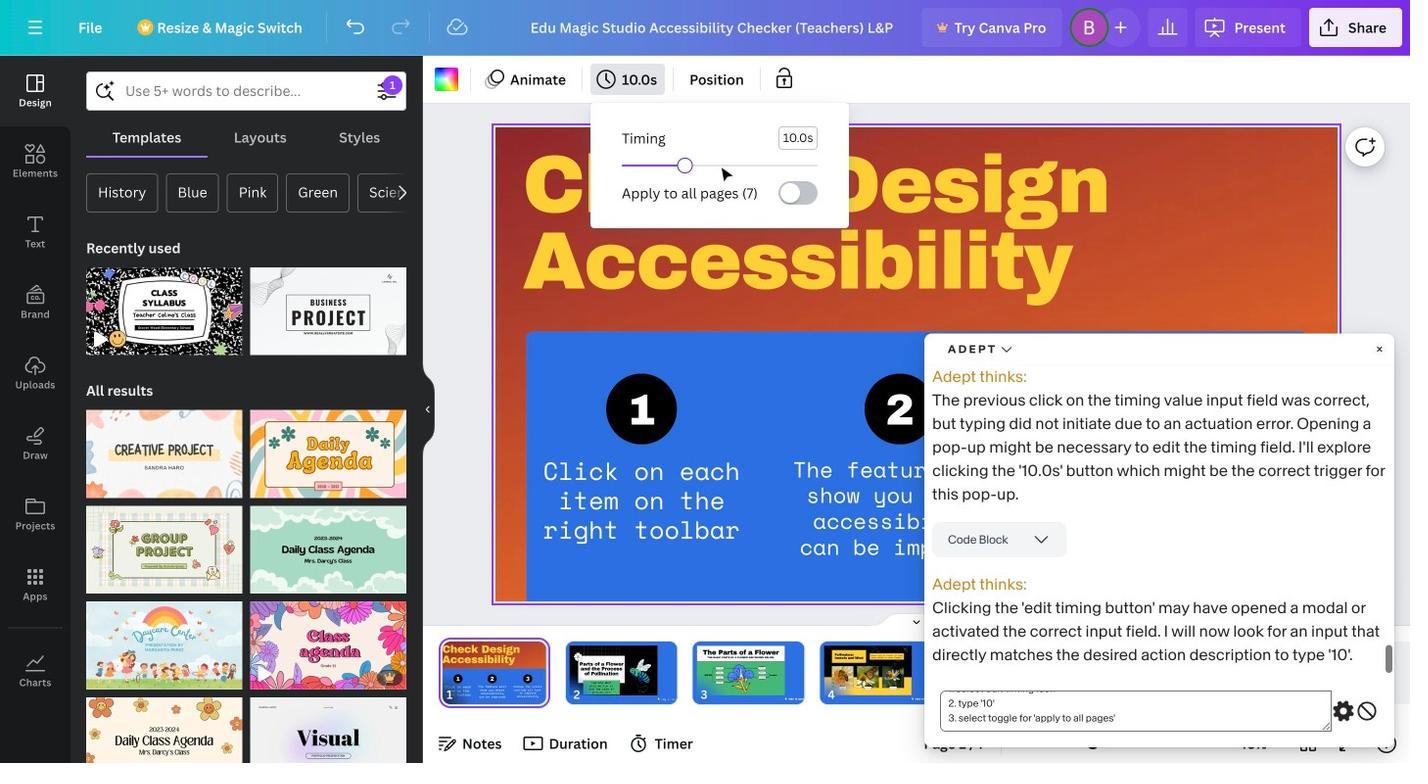 Task type: vqa. For each thing, say whether or not it's contained in the screenshot.
the topmost Get started in Canva
no



Task type: locate. For each thing, give the bounding box(es) containing it.
orange groovy retro daily agenda presentation group
[[250, 398, 407, 498]]

multicolor clouds daily class agenda template group
[[250, 494, 407, 594]]

hide image
[[422, 362, 435, 456]]

blue green colorful daycare center presentation group
[[86, 590, 242, 689]]

grey minimalist business project presentation group
[[250, 256, 407, 355]]

hide pages image
[[870, 612, 964, 628]]

page 1 image
[[439, 642, 550, 704]]

colorful watercolor creative project presentation group
[[86, 398, 242, 498]]

side panel tab list
[[0, 56, 71, 706]]

no colour image
[[435, 68, 458, 91]]

Zoom button
[[1222, 728, 1285, 759]]

Design title text field
[[515, 8, 915, 47]]

-- text field
[[780, 127, 817, 149]]

green colorful cute aesthetic group project presentation group
[[86, 494, 242, 594]]

orange and yellow retro flower power daily class agenda template group
[[86, 686, 242, 763]]

main menu bar
[[0, 0, 1411, 56]]

Page title text field
[[461, 685, 469, 704]]



Task type: describe. For each thing, give the bounding box(es) containing it.
gradient minimal portfolio proposal presentation group
[[250, 686, 407, 763]]

colorful scrapbook nostalgia class syllabus blank education presentation group
[[86, 256, 242, 355]]

colorful floral illustrative class agenda presentation group
[[250, 590, 407, 689]]

Use 5+ words to describe... search field
[[125, 72, 367, 110]]



